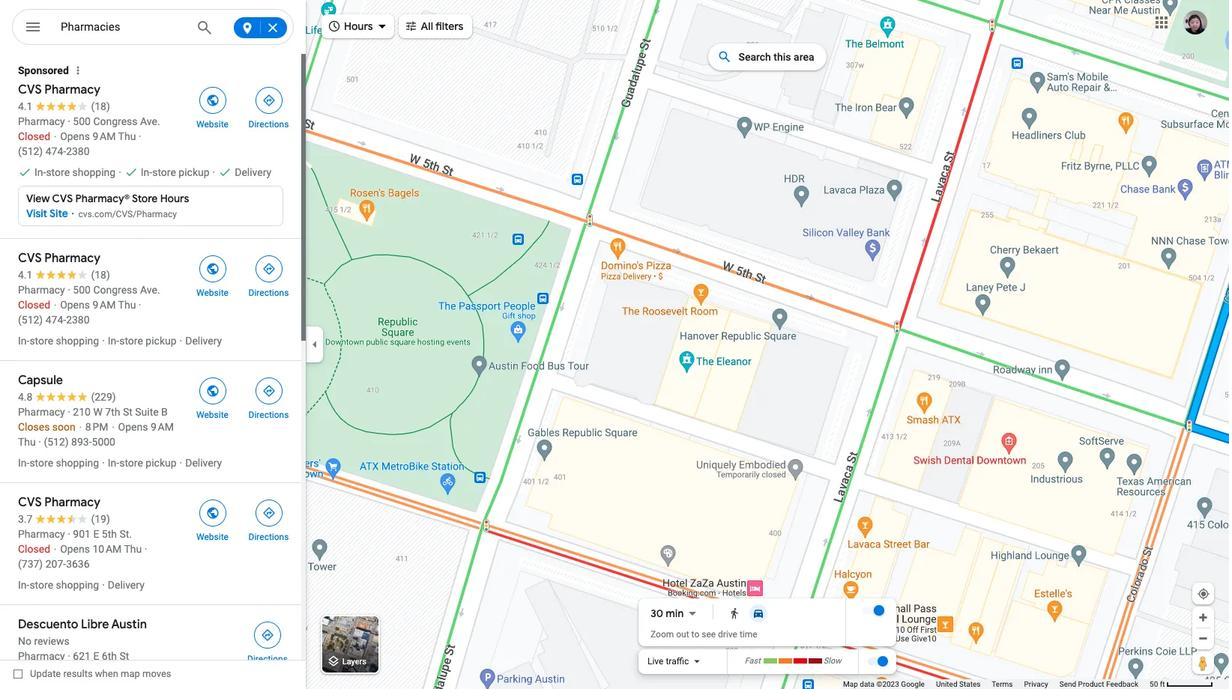 Task type: describe. For each thing, give the bounding box(es) containing it.
search
[[739, 51, 771, 63]]

min
[[666, 607, 684, 621]]

united
[[936, 681, 957, 689]]

directions image for website link in cvs pharmacy element
[[262, 94, 275, 107]]

zoom out image
[[1198, 633, 1209, 645]]

united states button
[[936, 680, 981, 690]]

privacy button
[[1024, 680, 1048, 690]]

 Show traffic  checkbox
[[867, 656, 888, 668]]

view
[[26, 192, 50, 205]]

cvs.com/cvs/pharmacy
[[78, 209, 177, 219]]

2 website image from the top
[[206, 384, 219, 398]]

0 vertical spatial directions image
[[262, 507, 275, 520]]

traffic
[[666, 657, 689, 667]]

 button
[[12, 9, 54, 48]]

send product feedback
[[1060, 681, 1138, 689]]

fast
[[745, 657, 761, 666]]

directions button for website icon within the cvs pharmacy element
[[241, 82, 297, 130]]

cvs pharmacy element
[[0, 54, 301, 238]]

product
[[1078, 681, 1104, 689]]

show your location image
[[1197, 588, 1210, 601]]

drive
[[718, 630, 737, 640]]

visit site
[[26, 207, 68, 220]]

zoom out to see drive time
[[651, 630, 757, 640]]

view cvs pharmacy® store hours
[[26, 192, 189, 205]]

driving image
[[753, 608, 765, 620]]

privacy
[[1024, 681, 1048, 689]]

30 min button
[[651, 605, 702, 623]]

update
[[30, 669, 61, 680]]

website inside cvs pharmacy element
[[196, 119, 229, 130]]

hours inside  hours
[[344, 19, 373, 33]]


[[24, 16, 42, 37]]

live traffic option
[[648, 657, 689, 667]]

pharmacy®
[[75, 192, 130, 205]]

data
[[860, 681, 875, 689]]

directions button for second website icon from the top
[[241, 495, 297, 543]]

1 vertical spatial directions image
[[261, 629, 274, 642]]

website link for second website icon from the top's directions button
[[184, 495, 241, 543]]

website link for 2nd website image from the bottom of the results for pharmacies feed directions button
[[184, 251, 241, 299]]

see
[[702, 630, 716, 640]]


[[404, 18, 418, 34]]

send product feedback button
[[1060, 680, 1138, 690]]

results for pharmacies feed
[[0, 54, 306, 690]]

directions image for website link corresponding to directions button corresponding to 2nd website image from the top of the results for pharmacies feed
[[262, 384, 275, 398]]

zoom
[[651, 630, 674, 640]]

Update results when map moves checkbox
[[13, 665, 171, 684]]

website link for directions button in cvs pharmacy element
[[184, 82, 241, 130]]

1 website image from the top
[[206, 262, 219, 276]]

 all filters
[[404, 18, 464, 34]]

walking image
[[729, 608, 741, 620]]

time
[[740, 630, 757, 640]]

site
[[49, 207, 68, 220]]

©2023
[[877, 681, 899, 689]]

Pharmacies field
[[12, 9, 294, 46]]

collapse side panel image
[[307, 337, 323, 353]]

zoom in image
[[1198, 612, 1209, 624]]

filters
[[435, 19, 464, 33]]

results
[[63, 669, 93, 680]]



Task type: vqa. For each thing, say whether or not it's contained in the screenshot.
footer
yes



Task type: locate. For each thing, give the bounding box(es) containing it.
all
[[421, 19, 433, 33]]

1 website image from the top
[[206, 94, 219, 107]]

30
[[651, 607, 663, 621]]

map
[[121, 669, 140, 680]]

store
[[132, 192, 158, 205]]

website link
[[184, 82, 241, 130], [184, 251, 241, 299], [184, 373, 241, 421], [184, 495, 241, 543]]

none radio inside google maps element
[[723, 605, 747, 623]]

ft
[[1160, 681, 1165, 689]]

website link for directions button corresponding to 2nd website image from the top of the results for pharmacies feed
[[184, 373, 241, 421]]

directions
[[248, 119, 289, 130], [248, 288, 289, 298], [248, 410, 289, 420], [248, 532, 289, 543], [247, 654, 288, 665]]

google account: michele murakami  
(michele.murakami@adept.ai) image
[[1183, 10, 1207, 34]]

hours
[[344, 19, 373, 33], [160, 192, 189, 205]]

2 website from the top
[[196, 288, 229, 298]]

website link inside cvs pharmacy element
[[184, 82, 241, 130]]

1 website from the top
[[196, 119, 229, 130]]

website
[[196, 119, 229, 130], [196, 288, 229, 298], [196, 410, 229, 420], [196, 532, 229, 543]]

0 vertical spatial website image
[[206, 94, 219, 107]]

directions image inside cvs pharmacy element
[[262, 94, 275, 107]]

directions image for 2nd website image from the bottom of the results for pharmacies feed directions button website link
[[262, 262, 275, 276]]

layers
[[342, 658, 366, 667]]

google
[[901, 681, 925, 689]]

1 horizontal spatial hours
[[344, 19, 373, 33]]

terms button
[[992, 680, 1013, 690]]

search this area button
[[709, 43, 826, 70]]

search this area
[[739, 51, 814, 63]]

1 website link from the top
[[184, 82, 241, 130]]

turn off travel time tool image
[[874, 606, 884, 616]]

directions button for 2nd website image from the top of the results for pharmacies feed
[[241, 373, 297, 421]]

website image
[[206, 262, 219, 276], [206, 384, 219, 398]]

footer
[[843, 680, 1150, 690]]

2 vertical spatial directions image
[[262, 384, 275, 398]]

update results when map moves
[[30, 669, 171, 680]]

hours inside cvs pharmacy element
[[160, 192, 189, 205]]

google maps element
[[0, 0, 1229, 690]]

map
[[843, 681, 858, 689]]

moves
[[142, 669, 171, 680]]

0 vertical spatial directions image
[[262, 94, 275, 107]]

4 website link from the top
[[184, 495, 241, 543]]

visit
[[26, 207, 47, 220]]

50 ft button
[[1150, 681, 1213, 689]]

directions inside cvs pharmacy element
[[248, 119, 289, 130]]

0 vertical spatial hours
[[344, 19, 373, 33]]

1 vertical spatial website image
[[206, 507, 219, 520]]

this
[[774, 51, 791, 63]]

50
[[1150, 681, 1158, 689]]

website image
[[206, 94, 219, 107], [206, 507, 219, 520]]

footer inside google maps element
[[843, 680, 1150, 690]]

area
[[794, 51, 814, 63]]

slow
[[824, 657, 841, 666]]

2 directions image from the top
[[262, 262, 275, 276]]

None radio
[[723, 605, 747, 623]]

feedback
[[1106, 681, 1138, 689]]

to
[[691, 630, 699, 640]]

1 directions image from the top
[[262, 94, 275, 107]]

 search field
[[12, 9, 294, 48]]

directions image
[[262, 507, 275, 520], [261, 629, 274, 642]]

30 min
[[651, 607, 684, 621]]

4 website from the top
[[196, 532, 229, 543]]

directions image
[[262, 94, 275, 107], [262, 262, 275, 276], [262, 384, 275, 398]]

live
[[648, 657, 664, 667]]

 hours
[[328, 18, 373, 34]]

map data ©2023 google
[[843, 681, 925, 689]]

None radio
[[747, 605, 771, 623]]

Turn off travel time tool checkbox
[[862, 606, 884, 616]]

when
[[95, 669, 118, 680]]

None field
[[61, 18, 185, 36]]

1 vertical spatial directions image
[[262, 262, 275, 276]]

0 vertical spatial website image
[[206, 262, 219, 276]]

directions button inside cvs pharmacy element
[[241, 82, 297, 130]]

footer containing map data ©2023 google
[[843, 680, 1150, 690]]

out
[[676, 630, 689, 640]]

3 website link from the top
[[184, 373, 241, 421]]

1 vertical spatial website image
[[206, 384, 219, 398]]

directions button for 2nd website image from the bottom of the results for pharmacies feed
[[241, 251, 297, 299]]

hours right the 
[[344, 19, 373, 33]]

directions button
[[241, 82, 297, 130], [241, 251, 297, 299], [241, 373, 297, 421], [241, 495, 297, 543], [238, 618, 297, 666]]

1 vertical spatial hours
[[160, 192, 189, 205]]

none field inside pharmacies 'field'
[[61, 18, 185, 36]]

hours right store
[[160, 192, 189, 205]]

2 website image from the top
[[206, 507, 219, 520]]

show street view coverage image
[[1192, 652, 1214, 675]]

0 horizontal spatial hours
[[160, 192, 189, 205]]

terms
[[992, 681, 1013, 689]]

live traffic
[[648, 657, 689, 667]]

50 ft
[[1150, 681, 1165, 689]]

send
[[1060, 681, 1076, 689]]

3 directions image from the top
[[262, 384, 275, 398]]

3 website from the top
[[196, 410, 229, 420]]


[[328, 18, 341, 34]]

2 website link from the top
[[184, 251, 241, 299]]

cvs
[[52, 192, 73, 205]]

website image inside cvs pharmacy element
[[206, 94, 219, 107]]

united states
[[936, 681, 981, 689]]

states
[[959, 681, 981, 689]]



